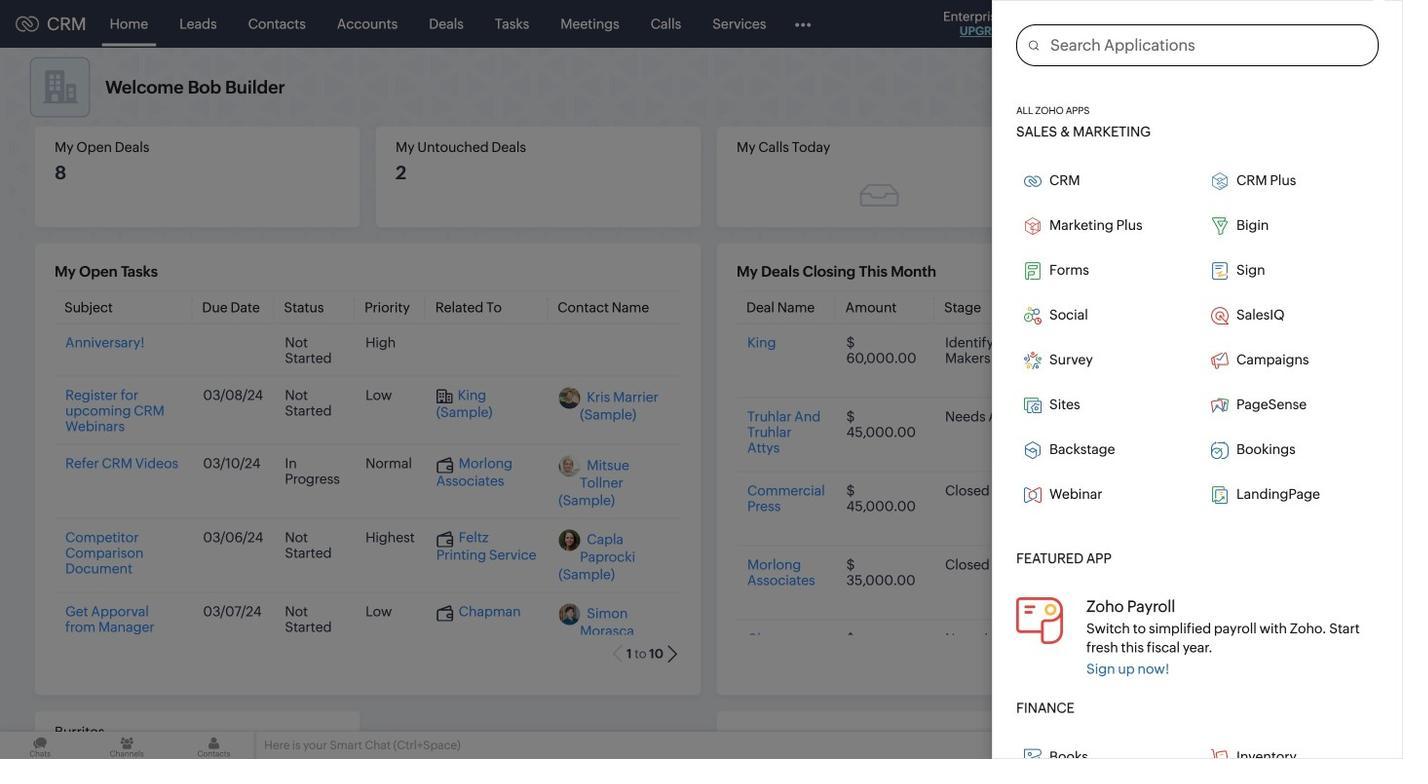 Task type: describe. For each thing, give the bounding box(es) containing it.
channels image
[[87, 732, 167, 759]]

chats image
[[0, 732, 80, 759]]

calendar image
[[1197, 16, 1214, 32]]

logo image
[[16, 16, 39, 32]]

signals image
[[1160, 16, 1174, 32]]

contacts image
[[174, 732, 254, 759]]

profile element
[[1304, 0, 1359, 47]]



Task type: vqa. For each thing, say whether or not it's contained in the screenshot.
logo
yes



Task type: locate. For each thing, give the bounding box(es) containing it.
signals element
[[1148, 0, 1185, 48]]

profile image
[[1316, 8, 1347, 39]]

zoho payroll image
[[1017, 597, 1063, 644]]

search image
[[1120, 16, 1137, 32]]

Search Applications text field
[[1039, 25, 1378, 65]]

search element
[[1108, 0, 1148, 48]]



